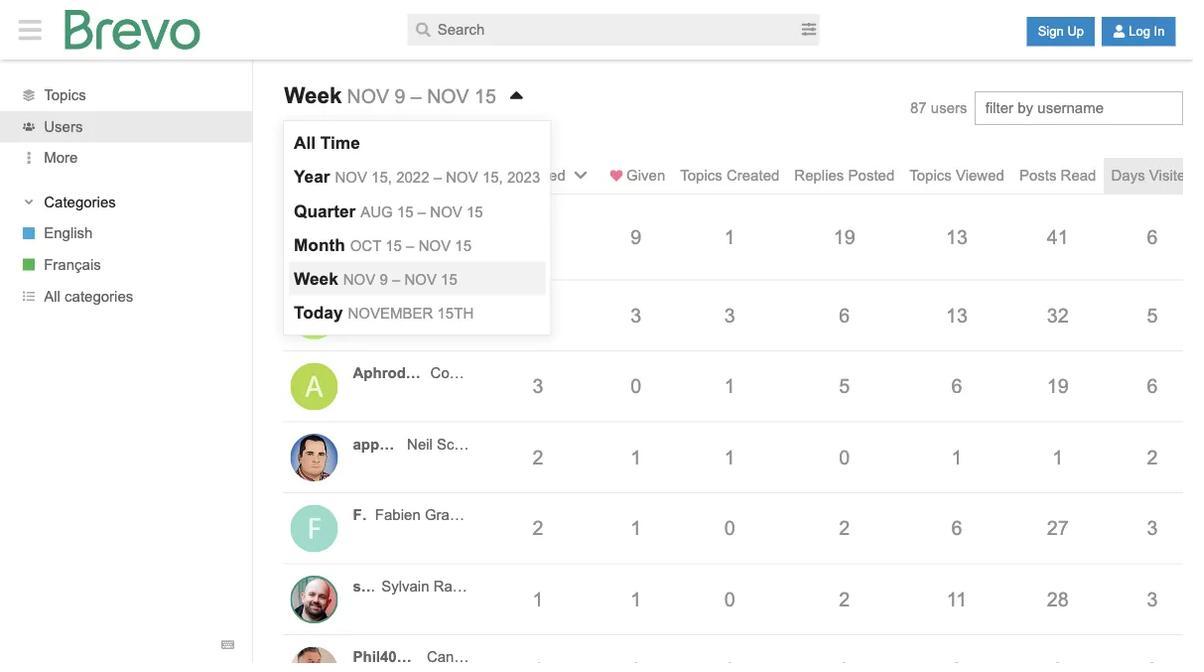 Task type: describe. For each thing, give the bounding box(es) containing it.
2023
[[416, 119, 445, 134]]

users image
[[23, 121, 35, 133]]

hide sidebar image
[[13, 17, 47, 43]]

1 radio item from the top
[[289, 126, 545, 160]]

log in button
[[1102, 17, 1176, 46]]

table inside week main content
[[283, 158, 1193, 664]]

replies posted button
[[795, 165, 895, 186]]

hudavert
[[470, 208, 530, 224]]

received button
[[484, 165, 592, 186]]

am
[[477, 119, 495, 134]]

français
[[44, 256, 101, 273]]

6 radio item from the top
[[289, 296, 545, 329]]

given button
[[607, 165, 666, 186]]

appcrazee image
[[291, 434, 338, 481]]

username button
[[291, 165, 469, 186]]

categories
[[44, 194, 116, 210]]

replies posted
[[795, 167, 895, 184]]

week nov 9 – nov 15
[[284, 83, 496, 108]]

topics for topics viewed
[[910, 167, 952, 184]]

ellipsis v image
[[19, 151, 39, 164]]

filter by username text field
[[975, 91, 1184, 125]]

list image
[[23, 290, 35, 302]]

0 horizontal spatial 19
[[834, 226, 856, 247]]

layer group image
[[23, 89, 35, 101]]

41
[[1047, 226, 1069, 247]]

3 radio item from the top
[[289, 194, 545, 228]]

search image
[[416, 22, 431, 37]]

topics viewed button
[[910, 165, 1005, 186]]

users
[[931, 100, 968, 116]]

read
[[1061, 167, 1097, 184]]

created
[[727, 167, 780, 184]]

received
[[504, 167, 566, 184]]

27
[[1047, 517, 1069, 539]]

Search text field
[[408, 14, 799, 46]]

given
[[627, 167, 666, 184]]

schneider
[[437, 436, 504, 452]]

in
[[1154, 24, 1165, 38]]

2 radio item from the top
[[289, 160, 545, 194]]

posts read
[[1020, 167, 1097, 184]]

corinne
[[431, 365, 483, 381]]

user image
[[1113, 25, 1126, 38]]

product manager @brevo image
[[291, 206, 338, 253]]

4 radio item from the top
[[289, 228, 545, 262]]

1 horizontal spatial 5
[[1147, 304, 1158, 326]]

topics created
[[681, 167, 780, 184]]

keyboard shortcuts image
[[221, 638, 234, 651]]

topics for topics created
[[681, 167, 723, 184]]

users link
[[0, 111, 252, 142]]

categories button
[[19, 192, 234, 212]]

menu inside week main content
[[284, 121, 550, 334]]

aphrodizlove image
[[291, 363, 338, 410]]

visited
[[1150, 167, 1193, 184]]

days visited
[[1112, 167, 1193, 184]]

topics viewed
[[910, 167, 1005, 184]]

more
[[44, 150, 78, 166]]

replies
[[795, 167, 844, 184]]

15,
[[394, 119, 412, 134]]

1 horizontal spatial 19
[[1047, 375, 1069, 397]]

log
[[1129, 24, 1151, 38]]

days visited button
[[1112, 165, 1193, 186]]

more button
[[0, 142, 252, 174]]

topics created button
[[681, 165, 780, 186]]

sign up button
[[1027, 17, 1095, 46]]

posted
[[849, 167, 895, 184]]

5 radio item from the top
[[289, 262, 545, 296]]

posts read button
[[1020, 165, 1097, 186]]

chevron down image
[[574, 168, 589, 182]]

days
[[1112, 167, 1146, 184]]

up
[[1068, 24, 1084, 38]]

brevo community image
[[65, 10, 200, 50]]

2 13 from the top
[[946, 304, 968, 326]]



Task type: vqa. For each thing, say whether or not it's contained in the screenshot.
bottom 2 awarded
no



Task type: locate. For each thing, give the bounding box(es) containing it.
neil
[[407, 436, 433, 452]]

0 horizontal spatial 9
[[395, 86, 405, 107]]

english link
[[0, 218, 252, 249]]

product
[[353, 228, 404, 245]]

menu
[[284, 121, 550, 334]]

nov right "–"
[[427, 86, 469, 107]]

1 horizontal spatial topics
[[681, 167, 723, 184]]

19 down 32
[[1047, 375, 1069, 397]]

1
[[725, 226, 736, 247], [725, 375, 736, 397], [631, 446, 642, 468], [725, 446, 736, 468], [952, 446, 963, 468], [1053, 446, 1064, 468], [631, 517, 642, 539], [533, 588, 544, 610], [631, 588, 642, 610]]

2 horizontal spatial topics
[[910, 167, 952, 184]]

sign
[[1038, 24, 1064, 38]]

0 vertical spatial 13
[[946, 226, 968, 247]]

topics
[[44, 87, 86, 103], [681, 167, 723, 184], [910, 167, 952, 184]]

1 horizontal spatial 9
[[631, 226, 642, 247]]

radio item down 'manager'
[[289, 262, 545, 296]]

updated:
[[311, 119, 364, 134]]

heart image inside received button
[[488, 169, 501, 182]]

last updated: nov 15, 2023 6:09 am
[[283, 119, 495, 134]]

heart image for received
[[488, 169, 501, 182]]

1 vertical spatial 9
[[631, 226, 642, 247]]

nov
[[347, 86, 389, 107], [427, 86, 469, 107], [368, 119, 391, 134]]

nov up last updated: nov 15, 2023 6:09 am
[[347, 86, 389, 107]]

radio item up the aphrodizlove
[[289, 296, 545, 329]]

topics left viewed
[[910, 167, 952, 184]]

brexor link
[[353, 292, 469, 312]]

brexor image
[[291, 292, 338, 339]]

11
[[947, 588, 968, 610]]

heart image inside given button
[[610, 169, 623, 182]]

9 left "–"
[[395, 86, 405, 107]]

1 vertical spatial 19
[[1047, 375, 1069, 397]]

topics up users
[[44, 87, 86, 103]]

neil schneider
[[407, 436, 504, 452]]

9
[[395, 86, 405, 107], [631, 226, 642, 247]]

topics inside button
[[910, 167, 952, 184]]

2 heart image from the left
[[610, 169, 623, 182]]

radio item
[[289, 126, 545, 160], [289, 160, 545, 194], [289, 194, 545, 228], [289, 228, 545, 262], [289, 262, 545, 296], [289, 296, 545, 329]]

week
[[284, 83, 342, 108]]

username
[[291, 167, 359, 184]]

87
[[910, 100, 927, 116]]

week main content
[[0, 60, 1193, 664]]

32
[[1047, 304, 1069, 326]]

angle down image
[[22, 196, 35, 209]]

product manager @brevo
[[353, 228, 467, 266]]

topics inside button
[[681, 167, 723, 184]]

ahudavert
[[353, 208, 424, 224]]

0 vertical spatial 19
[[834, 226, 856, 247]]

1 vertical spatial 13
[[946, 304, 968, 326]]

topics for topics
[[44, 87, 86, 103]]

radio item down "–"
[[289, 126, 545, 160]]

table
[[283, 158, 1193, 664]]

28
[[1047, 588, 1069, 610]]

topics left created
[[681, 167, 723, 184]]

0 horizontal spatial heart image
[[488, 169, 501, 182]]

19
[[834, 226, 856, 247], [1047, 375, 1069, 397]]

topics link
[[0, 80, 252, 111]]

radio item up alexandre
[[289, 160, 545, 194]]

0 vertical spatial 5
[[1147, 304, 1158, 326]]

français link
[[0, 249, 252, 281]]

87 users
[[910, 100, 968, 116]]

manager
[[409, 228, 467, 245]]

open advanced search image
[[802, 22, 816, 37]]

radio item down alexandre
[[289, 228, 545, 262]]

5
[[1147, 304, 1158, 326], [839, 375, 850, 397]]

3
[[631, 304, 642, 326], [725, 304, 736, 326], [533, 375, 544, 397], [1147, 517, 1158, 539], [1147, 588, 1158, 610]]

posts
[[1020, 167, 1057, 184]]

@brevo
[[353, 249, 407, 266]]

aphrodizlove
[[353, 365, 448, 381]]

nov left 15, in the top left of the page
[[368, 119, 391, 134]]

9 inside week nov 9 – nov 15
[[395, 86, 405, 107]]

all categories link
[[0, 281, 252, 312]]

appcrazee
[[353, 436, 426, 452]]

15
[[475, 86, 496, 107]]

sylvain image
[[291, 576, 338, 623]]

0
[[631, 375, 642, 397], [839, 446, 850, 468], [725, 517, 736, 539], [725, 588, 736, 610]]

19 down replies posted button
[[834, 226, 856, 247]]

1 heart image from the left
[[488, 169, 501, 182]]

radio item up 'manager'
[[289, 194, 545, 228]]

–
[[411, 86, 422, 107]]

alexandre
[[399, 208, 466, 224]]

6
[[1147, 226, 1158, 247], [839, 304, 850, 326], [952, 375, 963, 397], [1147, 375, 1158, 397], [952, 517, 963, 539]]

brexor
[[353, 294, 401, 310]]

1 13 from the top
[[946, 226, 968, 247]]

fibo image
[[291, 505, 338, 552]]

heart image
[[488, 169, 501, 182], [610, 169, 623, 182]]

0 horizontal spatial topics
[[44, 87, 86, 103]]

english
[[44, 225, 93, 242]]

last
[[283, 119, 308, 134]]

users
[[44, 118, 83, 135]]

9 down given button at top right
[[631, 226, 642, 247]]

all
[[44, 288, 61, 304]]

heart image left the given
[[610, 169, 623, 182]]

log in
[[1129, 24, 1165, 38]]

heart image for given
[[610, 169, 623, 182]]

1 horizontal spatial heart image
[[610, 169, 623, 182]]

heart image up hudavert
[[488, 169, 501, 182]]

0 horizontal spatial 5
[[839, 375, 850, 397]]

0 vertical spatial 9
[[395, 86, 405, 107]]

table containing 9
[[283, 158, 1193, 664]]

alexandre hudavert
[[399, 208, 530, 224]]

1 vertical spatial 5
[[839, 375, 850, 397]]

all categories
[[44, 288, 133, 304]]

6:09
[[448, 119, 474, 134]]

2
[[533, 446, 544, 468], [1147, 446, 1158, 468], [533, 517, 544, 539], [839, 517, 850, 539], [839, 588, 850, 610]]

categories
[[65, 288, 133, 304]]

sign up
[[1038, 24, 1084, 38]]

13
[[946, 226, 968, 247], [946, 304, 968, 326]]

viewed
[[956, 167, 1005, 184]]



